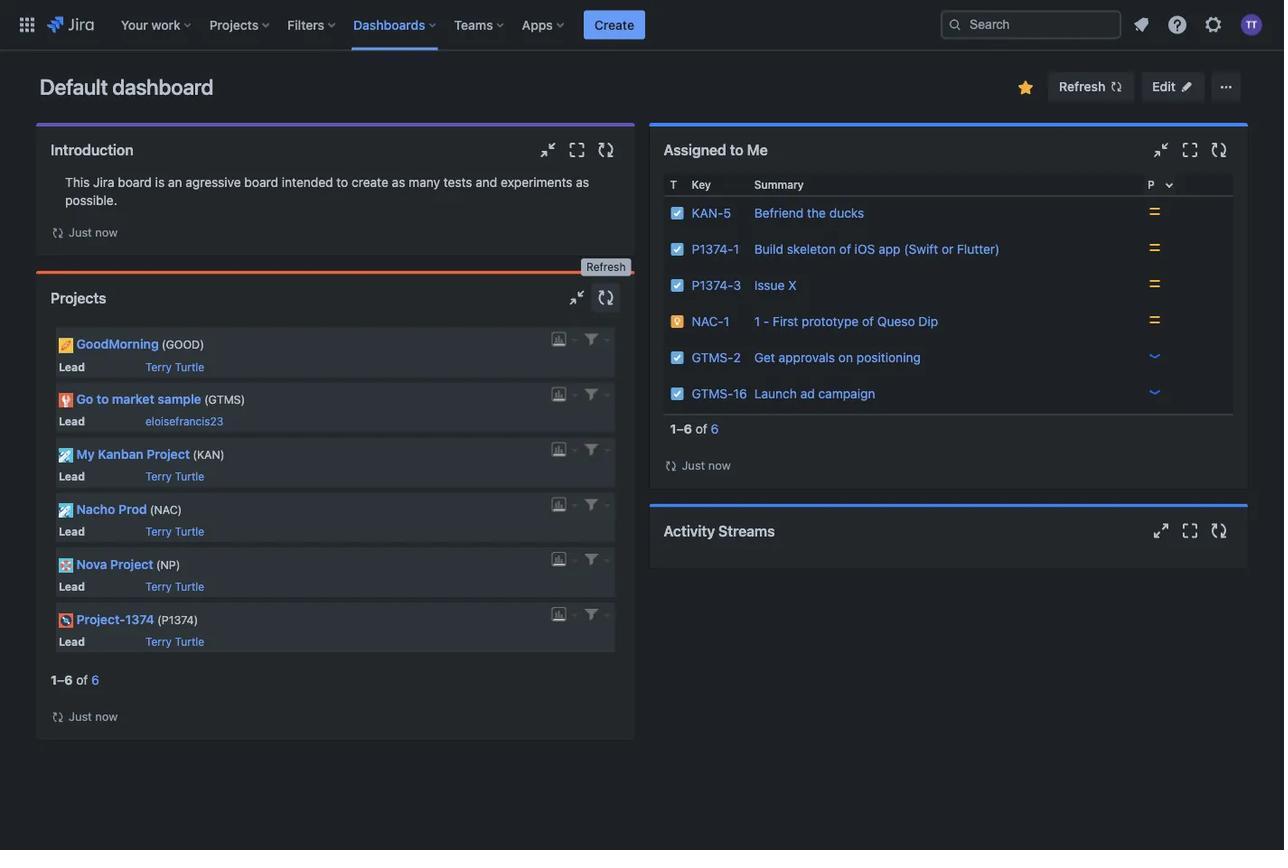 Task type: vqa. For each thing, say whether or not it's contained in the screenshot.
prototype at top right
yes



Task type: describe. For each thing, give the bounding box(es) containing it.
get approvals on positioning link
[[754, 350, 921, 365]]

minimize introduction image
[[537, 139, 559, 161]]

-
[[764, 314, 769, 329]]

launch ad campaign link
[[754, 386, 875, 401]]

lead for my kanban project
[[59, 471, 85, 483]]

task image for gtms-2
[[670, 351, 685, 365]]

gtms- for 2
[[692, 350, 733, 365]]

go
[[76, 392, 93, 407]]

1 – 6 of 6 for projects
[[51, 673, 99, 688]]

p1374-1
[[692, 242, 739, 257]]

many
[[409, 175, 440, 190]]

your
[[121, 17, 148, 32]]

your work
[[121, 17, 181, 32]]

agressive
[[186, 175, 241, 190]]

terry for prod
[[145, 526, 172, 538]]

the
[[807, 206, 826, 221]]

nac-
[[692, 314, 724, 329]]

tests
[[444, 175, 472, 190]]

goodmorning
[[76, 337, 159, 352]]

low image for launch ad campaign
[[1148, 385, 1162, 399]]

sample
[[158, 392, 201, 407]]

an arrow curved in a circular way on the button that refreshes the dashboard image for introduction
[[51, 226, 65, 240]]

create button
[[584, 10, 645, 39]]

turtle for my kanban project
[[175, 471, 204, 483]]

expand activity streams image
[[1150, 520, 1172, 542]]

appswitcher icon image
[[16, 14, 38, 36]]

terry turtle for my kanban project
[[145, 471, 204, 483]]

(nac)
[[150, 503, 182, 516]]

task image for kan-5
[[670, 206, 685, 221]]

– for assigned to me
[[676, 422, 684, 436]]

16
[[733, 386, 747, 401]]

p1374-3 link
[[692, 278, 741, 293]]

terry turtle link for goodmorning
[[145, 360, 204, 373]]

1 vertical spatial project
[[110, 557, 153, 572]]

terry for (good)
[[145, 360, 172, 373]]

terry turtle link for nova project
[[145, 581, 204, 593]]

now for assigned to me
[[708, 459, 731, 472]]

teams
[[454, 17, 493, 32]]

settings image
[[1203, 14, 1225, 36]]

market
[[112, 392, 154, 407]]

dashboard
[[112, 74, 213, 99]]

turtle for nova project
[[175, 581, 204, 593]]

kan-5
[[692, 206, 731, 221]]

is
[[155, 175, 165, 190]]

1374
[[125, 612, 154, 627]]

nova project (np)
[[76, 557, 180, 572]]

of left ios
[[839, 242, 851, 257]]

medium image for ducks
[[1148, 204, 1162, 219]]

Search field
[[941, 10, 1122, 39]]

5
[[723, 206, 731, 221]]

an arrow curved in a circular way on the button that refreshes the dashboard image for assigned to me
[[664, 459, 678, 473]]

get
[[754, 350, 775, 365]]

now for introduction
[[95, 225, 118, 239]]

build
[[754, 242, 783, 257]]

terry turtle link for nacho prod
[[145, 526, 204, 538]]

an arrow curved in a circular way on the button that refreshes the dashboard image for projects
[[51, 710, 65, 725]]

of down gtms-16 link
[[696, 422, 707, 436]]

1 - first prototype of queso dip link
[[754, 314, 938, 329]]

0 vertical spatial project
[[147, 447, 190, 462]]

this
[[65, 175, 90, 190]]

terry turtle for nova project
[[145, 581, 204, 593]]

just now for introduction
[[69, 225, 118, 239]]

refresh inside button
[[1059, 79, 1106, 94]]

1 board from the left
[[118, 175, 152, 190]]

nac-1
[[692, 314, 729, 329]]

default dashboard
[[40, 74, 213, 99]]

project-1374 (p1374)
[[76, 612, 198, 627]]

to for assigned to me
[[730, 141, 744, 159]]

primary element
[[11, 0, 941, 50]]

edit
[[1153, 79, 1176, 94]]

ducks
[[829, 206, 864, 221]]

befriend the ducks link
[[754, 206, 864, 221]]

maximize activity streams image
[[1179, 520, 1201, 542]]

activity
[[664, 522, 715, 540]]

just for introduction
[[69, 225, 92, 239]]

positioning
[[857, 350, 921, 365]]

6 link for assigned to me
[[711, 422, 719, 436]]

goodmorning (good)
[[76, 337, 204, 352]]

project-
[[76, 612, 125, 627]]

of left queso on the top
[[862, 314, 874, 329]]

gtms- for 16
[[692, 386, 733, 401]]

terry turtle for project-1374
[[145, 636, 204, 648]]

key
[[692, 178, 711, 191]]

more dashboard actions image
[[1215, 76, 1237, 98]]

refresh activity streams image
[[1208, 520, 1230, 542]]

just now for assigned to me
[[682, 459, 731, 472]]

my
[[76, 447, 95, 462]]

to inside the this jira board is an agressive board intended to create as many tests and experiments as possible.
[[336, 175, 348, 190]]

flutter)
[[957, 242, 1000, 257]]

refresh projects image
[[595, 287, 617, 309]]

dip
[[919, 314, 938, 329]]

gtms-2 link
[[692, 350, 741, 365]]

minimize projects image
[[566, 287, 588, 309]]

introduction
[[51, 141, 133, 159]]

go to market sample (gtms)
[[76, 392, 245, 407]]

projects region
[[51, 321, 620, 726]]

now for projects
[[95, 710, 118, 723]]

search image
[[948, 18, 962, 32]]

1 vertical spatial projects
[[51, 289, 106, 306]]

apps
[[522, 17, 553, 32]]

p1374- for 1
[[692, 242, 733, 257]]

nac-1 link
[[692, 314, 729, 329]]

idea image
[[670, 314, 685, 329]]

2 as from the left
[[576, 175, 589, 190]]

p
[[1148, 178, 1155, 191]]

gtms-16 link
[[692, 386, 747, 401]]

low image for get approvals on positioning
[[1148, 349, 1162, 363]]

and
[[476, 175, 497, 190]]

of inside projects region
[[76, 673, 88, 688]]

2 board from the left
[[244, 175, 278, 190]]

get approvals on positioning
[[754, 350, 921, 365]]

your work button
[[115, 10, 199, 39]]

project-1374 link
[[76, 612, 154, 627]]

introduction region
[[51, 174, 620, 242]]

maximize introduction image
[[566, 139, 588, 161]]

eloisefrancis23 link
[[145, 415, 224, 428]]

my kanban project link
[[76, 447, 190, 462]]

skeleton
[[787, 242, 836, 257]]

(np)
[[156, 558, 180, 571]]

filters
[[288, 17, 324, 32]]



Task type: locate. For each thing, give the bounding box(es) containing it.
5 turtle from the top
[[175, 636, 204, 648]]

2 vertical spatial just now
[[69, 710, 118, 723]]

medium image
[[1148, 240, 1162, 255]]

0 horizontal spatial as
[[392, 175, 405, 190]]

board left intended
[[244, 175, 278, 190]]

build skeleton of ios app (swift or flutter) link
[[754, 242, 1000, 257]]

1 horizontal spatial –
[[676, 422, 684, 436]]

1 – 6 of 6 down project- on the left of page
[[51, 673, 99, 688]]

terry turtle link down (nac)
[[145, 526, 204, 538]]

1 horizontal spatial as
[[576, 175, 589, 190]]

now inside assigned to me region
[[708, 459, 731, 472]]

2 turtle from the top
[[175, 471, 204, 483]]

3 terry turtle from the top
[[145, 526, 204, 538]]

task image for p1374-3
[[670, 278, 685, 293]]

this jira board is an agressive board intended to create as many tests and experiments as possible.
[[65, 175, 589, 208]]

banner containing your work
[[0, 0, 1284, 51]]

task image up the idea image
[[670, 278, 685, 293]]

terry turtle link for project-1374
[[145, 636, 204, 648]]

projects right work
[[209, 17, 259, 32]]

terry turtle for goodmorning
[[145, 360, 204, 373]]

an arrow curved in a circular way on the button that refreshes the dashboard image inside assigned to me region
[[664, 459, 678, 473]]

help image
[[1167, 14, 1188, 36]]

0 vertical spatial now
[[95, 225, 118, 239]]

project down eloisefrancis23
[[147, 447, 190, 462]]

default
[[40, 74, 108, 99]]

1 - first prototype of queso dip
[[754, 314, 938, 329]]

1 task image from the top
[[670, 206, 685, 221]]

6 link down gtms-16 link
[[711, 422, 719, 436]]

an arrow curved in a circular way on the button that refreshes the dashboard image
[[51, 226, 65, 240], [664, 459, 678, 473], [51, 710, 65, 725]]

1 horizontal spatial 6 link
[[711, 422, 719, 436]]

ios
[[855, 242, 875, 257]]

4 terry from the top
[[145, 581, 172, 593]]

dashboards
[[353, 17, 425, 32]]

p1374- down kan-5
[[692, 242, 733, 257]]

0 horizontal spatial –
[[57, 673, 64, 688]]

just for projects
[[69, 710, 92, 723]]

1 vertical spatial –
[[57, 673, 64, 688]]

6 link down project- on the left of page
[[91, 673, 99, 688]]

1 vertical spatial now
[[708, 459, 731, 472]]

launch
[[754, 386, 797, 401]]

edit link
[[1142, 72, 1205, 101]]

turtle for nacho prod
[[175, 526, 204, 538]]

1 lead from the top
[[59, 360, 85, 373]]

1 – 6 of 6 inside assigned to me region
[[670, 422, 719, 436]]

campaign
[[818, 386, 875, 401]]

to left me
[[730, 141, 744, 159]]

2
[[733, 350, 741, 365]]

1 – 6 of 6 down gtms-16 link
[[670, 422, 719, 436]]

terry turtle for nacho prod
[[145, 526, 204, 538]]

to inside projects region
[[96, 392, 109, 407]]

p1374- up nac-1
[[692, 278, 733, 293]]

gtms-2
[[692, 350, 741, 365]]

2 p1374- from the top
[[692, 278, 733, 293]]

maximize assigned to me image
[[1179, 139, 1201, 161]]

0 horizontal spatial board
[[118, 175, 152, 190]]

task image
[[670, 206, 685, 221], [670, 242, 685, 257], [670, 278, 685, 293], [670, 351, 685, 365], [670, 387, 685, 401]]

1 – 6 of 6 for assigned to me
[[670, 422, 719, 436]]

1 horizontal spatial 1 – 6 of 6
[[670, 422, 719, 436]]

1 vertical spatial just now
[[682, 459, 731, 472]]

to right go
[[96, 392, 109, 407]]

– for projects
[[57, 673, 64, 688]]

2 terry from the top
[[145, 471, 172, 483]]

projects up goodmorning link
[[51, 289, 106, 306]]

refresh image
[[1109, 80, 1124, 94]]

refresh inside 'tooltip'
[[587, 261, 626, 273]]

turtle for project-1374
[[175, 636, 204, 648]]

terry turtle link for my kanban project
[[145, 471, 204, 483]]

board left is
[[118, 175, 152, 190]]

1 horizontal spatial to
[[336, 175, 348, 190]]

now inside projects region
[[95, 710, 118, 723]]

6
[[684, 422, 692, 436], [711, 422, 719, 436], [64, 673, 73, 688], [91, 673, 99, 688]]

experiments
[[501, 175, 573, 190]]

5 terry turtle from the top
[[145, 636, 204, 648]]

4 terry turtle from the top
[[145, 581, 204, 593]]

just now inside assigned to me region
[[682, 459, 731, 472]]

p1374- for 3
[[692, 278, 733, 293]]

activity streams
[[664, 522, 775, 540]]

projects inside dropdown button
[[209, 17, 259, 32]]

turtle down (kan)
[[175, 471, 204, 483]]

6 link
[[711, 422, 719, 436], [91, 673, 99, 688]]

terry turtle
[[145, 360, 204, 373], [145, 471, 204, 483], [145, 526, 204, 538], [145, 581, 204, 593], [145, 636, 204, 648]]

kanban
[[98, 447, 143, 462]]

1 low image from the top
[[1148, 349, 1162, 363]]

1 vertical spatial medium image
[[1148, 277, 1162, 291]]

jira image
[[47, 14, 94, 36], [47, 14, 94, 36]]

p1374-1 link
[[692, 242, 739, 257]]

banner
[[0, 0, 1284, 51]]

1 horizontal spatial refresh
[[1059, 79, 1106, 94]]

just inside introduction region
[[69, 225, 92, 239]]

terry turtle link down (np)
[[145, 581, 204, 593]]

terry turtle down my kanban project (kan)
[[145, 471, 204, 483]]

gtms- down gtms-2 link on the top right of page
[[692, 386, 733, 401]]

lead up go
[[59, 360, 85, 373]]

5 lead from the top
[[59, 581, 85, 593]]

1 as from the left
[[392, 175, 405, 190]]

0 vertical spatial an arrow curved in a circular way on the button that refreshes the dashboard image
[[51, 226, 65, 240]]

lead down my
[[59, 471, 85, 483]]

3 turtle from the top
[[175, 526, 204, 538]]

2 gtms- from the top
[[692, 386, 733, 401]]

prod
[[118, 502, 147, 517]]

kan-
[[692, 206, 723, 221]]

terry turtle down (good)
[[145, 360, 204, 373]]

summary
[[754, 178, 804, 191]]

app
[[879, 242, 901, 257]]

(good)
[[162, 338, 204, 351]]

refresh assigned to me image
[[1208, 139, 1230, 161]]

of down project- on the left of page
[[76, 673, 88, 688]]

turtle down (p1374) at the bottom of page
[[175, 636, 204, 648]]

5 terry turtle link from the top
[[145, 636, 204, 648]]

just for assigned to me
[[682, 459, 705, 472]]

0 horizontal spatial 6 link
[[91, 673, 99, 688]]

2 medium image from the top
[[1148, 277, 1162, 291]]

project left (np)
[[110, 557, 153, 572]]

0 horizontal spatial 1 – 6 of 6
[[51, 673, 99, 688]]

2 vertical spatial now
[[95, 710, 118, 723]]

befriend the ducks
[[754, 206, 864, 221]]

turtle
[[175, 360, 204, 373], [175, 471, 204, 483], [175, 526, 204, 538], [175, 581, 204, 593], [175, 636, 204, 648]]

1 medium image from the top
[[1148, 204, 1162, 219]]

3 terry from the top
[[145, 526, 172, 538]]

star default dashboard image
[[1015, 77, 1037, 99]]

4 lead from the top
[[59, 526, 85, 538]]

to left "create"
[[336, 175, 348, 190]]

5 task image from the top
[[670, 387, 685, 401]]

nacho
[[76, 502, 115, 517]]

minimize assigned to me image
[[1150, 139, 1172, 161]]

jira
[[93, 175, 114, 190]]

0 vertical spatial 1 – 6 of 6
[[670, 422, 719, 436]]

2 terry turtle from the top
[[145, 471, 204, 483]]

4 terry turtle link from the top
[[145, 581, 204, 593]]

2 lead from the top
[[59, 415, 85, 428]]

1 terry turtle from the top
[[145, 360, 204, 373]]

intended
[[282, 175, 333, 190]]

0 vertical spatial medium image
[[1148, 204, 1162, 219]]

4 turtle from the top
[[175, 581, 204, 593]]

lead for nacho prod
[[59, 526, 85, 538]]

0 horizontal spatial to
[[96, 392, 109, 407]]

possible.
[[65, 193, 117, 208]]

as down maximize introduction icon
[[576, 175, 589, 190]]

lead down nova
[[59, 581, 85, 593]]

2 horizontal spatial to
[[730, 141, 744, 159]]

1 vertical spatial an arrow curved in a circular way on the button that refreshes the dashboard image
[[664, 459, 678, 473]]

go to market sample link
[[76, 392, 201, 407]]

issue x
[[754, 278, 797, 293]]

assigned to me region
[[664, 174, 1234, 475]]

just inside assigned to me region
[[682, 459, 705, 472]]

lead for goodmorning
[[59, 360, 85, 373]]

terry for project
[[145, 581, 172, 593]]

task image left gtms-16 link
[[670, 387, 685, 401]]

0 vertical spatial gtms-
[[692, 350, 733, 365]]

terry turtle down (p1374) at the bottom of page
[[145, 636, 204, 648]]

projects button
[[204, 10, 277, 39]]

3 lead from the top
[[59, 471, 85, 483]]

terry down (nac)
[[145, 526, 172, 538]]

1 – 6 of 6 inside projects region
[[51, 673, 99, 688]]

approvals
[[779, 350, 835, 365]]

your profile and settings image
[[1241, 14, 1262, 36]]

me
[[747, 141, 768, 159]]

to for go to market sample (gtms)
[[96, 392, 109, 407]]

1 vertical spatial gtms-
[[692, 386, 733, 401]]

gtms-
[[692, 350, 733, 365], [692, 386, 733, 401]]

medium image for first
[[1148, 313, 1162, 327]]

just inside projects region
[[69, 710, 92, 723]]

0 vertical spatial refresh
[[1059, 79, 1106, 94]]

1 vertical spatial refresh
[[587, 261, 626, 273]]

0 vertical spatial just now
[[69, 225, 118, 239]]

medium image
[[1148, 204, 1162, 219], [1148, 277, 1162, 291], [1148, 313, 1162, 327]]

3 terry turtle link from the top
[[145, 526, 204, 538]]

turtle down (good)
[[175, 360, 204, 373]]

1 horizontal spatial board
[[244, 175, 278, 190]]

terry down (p1374) at the bottom of page
[[145, 636, 172, 648]]

6 link for projects
[[91, 673, 99, 688]]

t
[[670, 178, 677, 191]]

– inside assigned to me region
[[676, 422, 684, 436]]

nacho prod (nac)
[[76, 502, 182, 517]]

befriend
[[754, 206, 804, 221]]

2 vertical spatial to
[[96, 392, 109, 407]]

1 p1374- from the top
[[692, 242, 733, 257]]

3 task image from the top
[[670, 278, 685, 293]]

1 inside projects region
[[51, 673, 57, 688]]

0 vertical spatial –
[[676, 422, 684, 436]]

nova
[[76, 557, 107, 572]]

1 horizontal spatial projects
[[209, 17, 259, 32]]

goodmorning link
[[76, 337, 159, 352]]

(gtms)
[[204, 393, 245, 406]]

prototype
[[802, 314, 859, 329]]

task image left p1374-1 link
[[670, 242, 685, 257]]

issue
[[754, 278, 785, 293]]

dashboards button
[[348, 10, 443, 39]]

first
[[773, 314, 798, 329]]

terry turtle link down my kanban project (kan)
[[145, 471, 204, 483]]

1 turtle from the top
[[175, 360, 204, 373]]

terry turtle link down (p1374) at the bottom of page
[[145, 636, 204, 648]]

refresh
[[1059, 79, 1106, 94], [587, 261, 626, 273]]

0 vertical spatial just
[[69, 225, 92, 239]]

–
[[676, 422, 684, 436], [57, 673, 64, 688]]

refresh button
[[1048, 72, 1134, 101]]

or
[[942, 242, 954, 257]]

terry for kanban
[[145, 471, 172, 483]]

low image
[[1148, 349, 1162, 363], [1148, 385, 1162, 399]]

just now for projects
[[69, 710, 118, 723]]

terry down my kanban project (kan)
[[145, 471, 172, 483]]

assigned to me
[[664, 141, 768, 159]]

an arrow curved in a circular way on the button that refreshes the dashboard image inside projects region
[[51, 710, 65, 725]]

1 vertical spatial p1374-
[[692, 278, 733, 293]]

0 vertical spatial projects
[[209, 17, 259, 32]]

refresh introduction image
[[595, 139, 617, 161]]

0 vertical spatial p1374-
[[692, 242, 733, 257]]

terry down goodmorning (good)
[[145, 360, 172, 373]]

notifications image
[[1131, 14, 1152, 36]]

refresh tooltip
[[581, 258, 631, 276]]

as left many
[[392, 175, 405, 190]]

task image down t
[[670, 206, 685, 221]]

refresh up refresh projects image
[[587, 261, 626, 273]]

on
[[839, 350, 853, 365]]

1 vertical spatial 6 link
[[91, 673, 99, 688]]

lead for project-1374
[[59, 636, 85, 648]]

nacho prod link
[[76, 502, 147, 517]]

3 medium image from the top
[[1148, 313, 1162, 327]]

terry
[[145, 360, 172, 373], [145, 471, 172, 483], [145, 526, 172, 538], [145, 581, 172, 593], [145, 636, 172, 648]]

teams button
[[449, 10, 511, 39]]

1 vertical spatial low image
[[1148, 385, 1162, 399]]

terry turtle link down (good)
[[145, 360, 204, 373]]

(p1374)
[[157, 613, 198, 626]]

my kanban project (kan)
[[76, 447, 225, 462]]

– inside projects region
[[57, 673, 64, 688]]

terry turtle down (nac)
[[145, 526, 204, 538]]

0 vertical spatial to
[[730, 141, 744, 159]]

eloisefrancis23
[[145, 415, 224, 428]]

1 gtms- from the top
[[692, 350, 733, 365]]

projects
[[209, 17, 259, 32], [51, 289, 106, 306]]

lead for go to market sample
[[59, 415, 85, 428]]

1 vertical spatial 1 – 6 of 6
[[51, 673, 99, 688]]

(kan)
[[193, 448, 225, 461]]

just now inside introduction region
[[69, 225, 118, 239]]

0 horizontal spatial refresh
[[587, 261, 626, 273]]

turtle down (np)
[[175, 581, 204, 593]]

0 vertical spatial low image
[[1148, 349, 1162, 363]]

lead down go
[[59, 415, 85, 428]]

filters button
[[282, 10, 343, 39]]

an arrow curved in a circular way on the button that refreshes the dashboard image inside introduction region
[[51, 226, 65, 240]]

2 vertical spatial just
[[69, 710, 92, 723]]

edit icon image
[[1179, 80, 1194, 94]]

2 vertical spatial medium image
[[1148, 313, 1162, 327]]

work
[[151, 17, 181, 32]]

3
[[733, 278, 741, 293]]

gtms- down nac-1 link
[[692, 350, 733, 365]]

lead for nova project
[[59, 581, 85, 593]]

streams
[[718, 522, 775, 540]]

just now inside projects region
[[69, 710, 118, 723]]

create
[[594, 17, 634, 32]]

terry down (np)
[[145, 581, 172, 593]]

task image down the idea image
[[670, 351, 685, 365]]

5 terry from the top
[[145, 636, 172, 648]]

turtle for goodmorning
[[175, 360, 204, 373]]

turtle down (nac)
[[175, 526, 204, 538]]

1 terry turtle link from the top
[[145, 360, 204, 373]]

1 terry from the top
[[145, 360, 172, 373]]

2 vertical spatial an arrow curved in a circular way on the button that refreshes the dashboard image
[[51, 710, 65, 725]]

0 vertical spatial 6 link
[[711, 422, 719, 436]]

4 task image from the top
[[670, 351, 685, 365]]

p1374-
[[692, 242, 733, 257], [692, 278, 733, 293]]

now inside introduction region
[[95, 225, 118, 239]]

an
[[168, 175, 182, 190]]

kan-5 link
[[692, 206, 731, 221]]

1 vertical spatial just
[[682, 459, 705, 472]]

terry turtle down (np)
[[145, 581, 204, 593]]

2 task image from the top
[[670, 242, 685, 257]]

task image for p1374-1
[[670, 242, 685, 257]]

ad
[[800, 386, 815, 401]]

terry for 1374
[[145, 636, 172, 648]]

lead down project- on the left of page
[[59, 636, 85, 648]]

lead down nacho at the left bottom of the page
[[59, 526, 85, 538]]

6 lead from the top
[[59, 636, 85, 648]]

queso
[[877, 314, 915, 329]]

2 low image from the top
[[1148, 385, 1162, 399]]

refresh left refresh image
[[1059, 79, 1106, 94]]

0 horizontal spatial projects
[[51, 289, 106, 306]]

1 vertical spatial to
[[336, 175, 348, 190]]

2 terry turtle link from the top
[[145, 471, 204, 483]]



